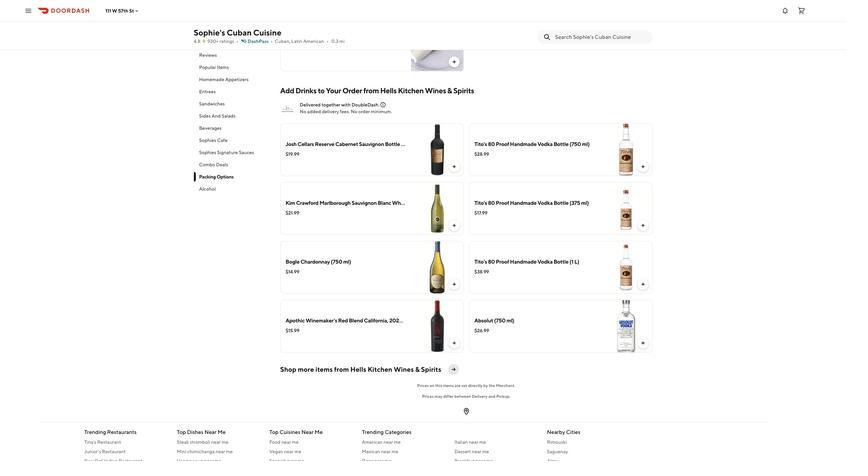 Task type: vqa. For each thing, say whether or not it's contained in the screenshot.
right 4.7
no



Task type: describe. For each thing, give the bounding box(es) containing it.
alexander
[[401, 141, 426, 147]]

add item to cart image for tito's 80 proof handmade vodka bottle (1 l)
[[641, 282, 646, 287]]

add item to cart image for apothic winemaker's red blend  california, 2020 bottle (750ml)
[[452, 340, 457, 346]]

me for food near me
[[292, 439, 299, 445]]

4.8
[[194, 39, 201, 44]]

dessert near me link
[[455, 448, 539, 455]]

$28.99
[[475, 151, 490, 157]]

valley
[[427, 141, 441, 147]]

mini chimichanga near me
[[177, 449, 233, 454]]

mexican near me
[[362, 449, 399, 454]]

proof for tito's 80 proof handmade vodka bottle (750 ml)
[[496, 141, 510, 147]]

entrees button
[[194, 86, 272, 98]]

italian
[[455, 439, 468, 445]]

options
[[217, 174, 234, 180]]

me for vegan near me
[[295, 449, 302, 454]]

bogle
[[286, 259, 300, 265]]

salads
[[222, 113, 236, 119]]

homemade
[[199, 77, 224, 82]]

sophies cafe
[[199, 138, 228, 143]]

trending for trending categories
[[362, 429, 384, 435]]

apothic winemaker's red blend  california, 2020 bottle (750ml) image
[[411, 300, 464, 353]]

icon image
[[280, 101, 295, 115]]

absolut
[[475, 317, 494, 324]]

chimichanga
[[187, 449, 215, 454]]

delivered
[[300, 102, 321, 108]]

proof for tito's 80 proof handmade vodka bottle (375 ml)
[[496, 200, 510, 206]]

delivery
[[472, 394, 488, 399]]

junior's
[[84, 449, 101, 454]]

handmade for (375
[[511, 200, 537, 206]]

57th
[[118, 8, 128, 13]]

80 for tito's 80 proof handmade vodka bottle (375 ml)
[[489, 200, 495, 206]]

me up the mini chimichanga near me link
[[222, 439, 229, 445]]

absolut (750 ml) image
[[600, 300, 653, 353]]

near up the mini chimichanga near me link
[[211, 439, 221, 445]]

0 vertical spatial sauvignon
[[359, 141, 384, 147]]

0 vertical spatial hells
[[381, 86, 397, 95]]

bogle chardonnay (750 ml) image
[[411, 241, 464, 294]]

please include utensils/napkins image
[[411, 19, 464, 71]]

tito's 80 proof handmade vodka bottle (375 ml) image
[[600, 182, 653, 235]]

steak stromboli near me
[[177, 439, 229, 445]]

me down steak stromboli near me link
[[226, 449, 233, 454]]

tito's for tito's 80 proof handmade vodka bottle (750 ml)
[[475, 141, 488, 147]]

am
[[208, 25, 214, 31]]

prices may differ between delivery and pickup.
[[422, 394, 511, 399]]

kim crawford marlborough sauvignon blanc white wine bottle (750 ml)
[[286, 200, 458, 206]]

food near me link
[[270, 439, 354, 446]]

sophies for sophies signature sauces
[[199, 150, 216, 155]]

tito's for tito's 80 proof handmade vodka bottle (1 l)
[[475, 259, 488, 265]]

80 for tito's 80 proof handmade vodka bottle (1 l)
[[489, 259, 495, 265]]

prices for prices may differ between delivery and pickup.
[[422, 394, 434, 399]]

nearby cities
[[548, 429, 581, 435]]

cafe
[[217, 138, 228, 143]]

fees.
[[340, 109, 350, 114]]

2020
[[390, 317, 403, 324]]

absolut (750 ml)
[[475, 317, 515, 324]]

pickup.
[[497, 394, 511, 399]]

ratings
[[220, 39, 234, 44]]

1 horizontal spatial wines
[[425, 86, 446, 95]]

popular items
[[199, 65, 229, 70]]

sophie's
[[194, 28, 225, 37]]

near for italian near me
[[469, 439, 479, 445]]

trending restaurants
[[84, 429, 137, 435]]

drinks
[[296, 86, 317, 95]]

dishes
[[187, 429, 204, 435]]

rimouski link
[[548, 439, 632, 446]]

together
[[322, 102, 341, 108]]

and
[[489, 394, 496, 399]]

utensils/napkins
[[321, 40, 363, 47]]

nearby
[[548, 429, 566, 435]]

add drinks to your order from hells kitchen wines & spirits
[[280, 86, 475, 95]]

by
[[484, 383, 488, 388]]

steak stromboli near me link
[[177, 439, 262, 446]]

vodka for (1
[[538, 259, 553, 265]]

saguenay link
[[548, 448, 632, 455]]

1 horizontal spatial from
[[364, 86, 379, 95]]

josh cellars reserve cabernet sauvignon bottle alexander valley (750 ml)
[[286, 141, 462, 147]]

are
[[455, 383, 461, 388]]

bottle for tito's 80 proof handmade vodka bottle (750 ml)
[[554, 141, 569, 147]]

reserve
[[315, 141, 335, 147]]

packing
[[199, 174, 216, 180]]

josh cellars reserve cabernet sauvignon bottle alexander valley (750 ml) image
[[411, 123, 464, 176]]

cuban,
[[275, 39, 291, 44]]

near for vegan near me
[[284, 449, 294, 454]]

0 vertical spatial spirits
[[454, 86, 475, 95]]

near for american near me
[[384, 439, 393, 445]]

differ
[[444, 394, 454, 399]]

$21.99
[[286, 210, 300, 216]]

vegan near me link
[[270, 448, 354, 455]]

combo deals
[[199, 162, 228, 167]]

dessert
[[455, 449, 471, 454]]

reviews
[[199, 52, 217, 58]]

entrees
[[199, 89, 216, 94]]

blend
[[349, 317, 363, 324]]

2 no from the left
[[351, 109, 358, 114]]

open menu image
[[24, 7, 32, 15]]

vodka for (750
[[538, 141, 553, 147]]

menu
[[207, 17, 225, 24]]

delivered together with doubledash.
[[300, 102, 380, 108]]

mexican near me link
[[362, 448, 447, 455]]

merchant
[[496, 383, 515, 388]]

(750ml)
[[420, 317, 439, 324]]

to
[[318, 86, 325, 95]]

notification bell image
[[782, 7, 790, 15]]

please include utensils/napkins
[[286, 40, 363, 47]]

bottle for tito's 80 proof handmade vodka bottle (375 ml)
[[554, 200, 569, 206]]

80 for tito's 80 proof handmade vodka bottle (750 ml)
[[489, 141, 495, 147]]

cuban
[[227, 28, 252, 37]]

homemade appetizers button
[[194, 73, 272, 86]]

sides and salads button
[[194, 110, 272, 122]]

full menu 10:00 am - 8:00 pm
[[194, 17, 237, 31]]

st
[[129, 8, 134, 13]]

dessert near me
[[455, 449, 490, 454]]

near for mexican near me
[[381, 449, 391, 454]]

$26.99
[[475, 328, 490, 333]]

1 horizontal spatial kitchen
[[398, 86, 424, 95]]

1 horizontal spatial american
[[362, 439, 383, 445]]

near for dessert near me
[[472, 449, 482, 454]]

between
[[455, 394, 472, 399]]

items for popular items
[[217, 65, 229, 70]]

me for american near me
[[394, 439, 401, 445]]

red
[[338, 317, 348, 324]]

categories
[[385, 429, 412, 435]]

sophies signature sauces button
[[194, 146, 272, 159]]

featured items button
[[194, 37, 272, 49]]

more
[[298, 365, 314, 373]]

trending categories
[[362, 429, 412, 435]]

blanc
[[378, 200, 392, 206]]

0 horizontal spatial &
[[416, 365, 420, 373]]

reviews button
[[194, 49, 272, 61]]

me for top dishes near me
[[218, 429, 226, 435]]

junior's restaurant
[[84, 449, 126, 454]]



Task type: locate. For each thing, give the bounding box(es) containing it.
2 vertical spatial 80
[[489, 259, 495, 265]]

items for featured items
[[220, 40, 232, 46]]

(1
[[570, 259, 574, 265]]

sophies signature sauces
[[199, 150, 254, 155]]

1 vertical spatial &
[[416, 365, 420, 373]]

handmade for (1
[[511, 259, 537, 265]]

1 horizontal spatial trending
[[362, 429, 384, 435]]

2 vertical spatial proof
[[496, 259, 510, 265]]

0 vertical spatial handmade
[[511, 141, 537, 147]]

restaurant for tina's restaurant
[[97, 439, 121, 445]]

josh
[[286, 141, 297, 147]]

near
[[211, 439, 221, 445], [282, 439, 291, 445], [384, 439, 393, 445], [469, 439, 479, 445], [216, 449, 225, 454], [284, 449, 294, 454], [381, 449, 391, 454], [472, 449, 482, 454]]

me for dessert near me
[[483, 449, 490, 454]]

111 w 57th st button
[[105, 8, 139, 13]]

add item to cart image for bogle chardonnay (750 ml)
[[452, 282, 457, 287]]

sophies down beverages
[[199, 138, 216, 143]]

2 vodka from the top
[[538, 200, 553, 206]]

$15.99
[[286, 328, 300, 333]]

restaurant down tina's restaurant
[[102, 449, 126, 454]]

doubledash.
[[352, 102, 380, 108]]

wines
[[425, 86, 446, 95], [394, 365, 414, 373]]

1 • from the left
[[236, 39, 238, 44]]

white
[[392, 200, 407, 206]]

near up dessert near me
[[469, 439, 479, 445]]

tito's 80 proof handmade vodka bottle (1 l)
[[475, 259, 580, 265]]

tina's
[[84, 439, 96, 445]]

winemaker's
[[306, 317, 337, 324]]

1 trending from the left
[[84, 429, 106, 435]]

3 proof from the top
[[496, 259, 510, 265]]

1 vertical spatial prices
[[422, 394, 434, 399]]

0 horizontal spatial near
[[205, 429, 217, 435]]

appetizers
[[225, 77, 249, 82]]

add item to cart image for tito's 80 proof handmade vodka bottle (750 ml)
[[641, 164, 646, 169]]

0 items, open order cart image
[[798, 7, 806, 15]]

top cuisines near me
[[270, 429, 323, 435]]

near down american near me
[[381, 449, 391, 454]]

0 horizontal spatial wines
[[394, 365, 414, 373]]

tito's 80 proof handmade vodka bottle (375 ml)
[[475, 200, 589, 206]]

items right the 930+
[[220, 40, 232, 46]]

2 trending from the left
[[362, 429, 384, 435]]

1 horizontal spatial •
[[271, 39, 273, 44]]

1 horizontal spatial &
[[448, 86, 452, 95]]

0 vertical spatial american
[[304, 39, 324, 44]]

sophies for sophies cafe
[[199, 138, 216, 143]]

popular items button
[[194, 61, 272, 73]]

1 horizontal spatial spirits
[[454, 86, 475, 95]]

me for mexican near me
[[392, 449, 399, 454]]

add item to cart image
[[641, 164, 646, 169], [641, 223, 646, 228], [641, 282, 646, 287], [452, 340, 457, 346]]

2 80 from the top
[[489, 200, 495, 206]]

1 vertical spatial sauvignon
[[352, 200, 377, 206]]

2 vertical spatial vodka
[[538, 259, 553, 265]]

$14.99
[[286, 269, 300, 275]]

2 vertical spatial tito's
[[475, 259, 488, 265]]

near up vegan near me
[[282, 439, 291, 445]]

2 handmade from the top
[[511, 200, 537, 206]]

$19.99
[[286, 151, 300, 157]]

from right items
[[334, 365, 349, 373]]

kitchen
[[398, 86, 424, 95], [368, 365, 393, 373]]

1 vertical spatial proof
[[496, 200, 510, 206]]

american up mexican
[[362, 439, 383, 445]]

near down the food near me
[[284, 449, 294, 454]]

me down the 'food near me' link
[[295, 449, 302, 454]]

vodka for (375
[[538, 200, 553, 206]]

mini
[[177, 449, 186, 454]]

no added delivery fees. no order minimum.
[[300, 109, 392, 114]]

items
[[316, 365, 333, 373]]

1 horizontal spatial me
[[315, 429, 323, 435]]

0 horizontal spatial no
[[300, 109, 307, 114]]

add item to cart image for kim crawford marlborough sauvignon blanc white wine bottle (750 ml)
[[452, 223, 457, 228]]

tito's 80 proof handmade vodka bottle (750 ml)
[[475, 141, 590, 147]]

0 horizontal spatial top
[[177, 429, 186, 435]]

near up steak stromboli near me
[[205, 429, 217, 435]]

0 vertical spatial vodka
[[538, 141, 553, 147]]

1 horizontal spatial hells
[[381, 86, 397, 95]]

no right the fees.
[[351, 109, 358, 114]]

prices left on
[[418, 383, 429, 388]]

1 vertical spatial american
[[362, 439, 383, 445]]

2 horizontal spatial •
[[327, 39, 329, 44]]

mi
[[340, 39, 345, 44]]

me down top cuisines near me
[[292, 439, 299, 445]]

1 tito's from the top
[[475, 141, 488, 147]]

0 vertical spatial proof
[[496, 141, 510, 147]]

1 horizontal spatial top
[[270, 429, 279, 435]]

american near me
[[362, 439, 401, 445]]

action image
[[451, 367, 457, 372]]

add item to cart image
[[452, 59, 457, 65], [452, 164, 457, 169], [452, 223, 457, 228], [452, 282, 457, 287], [641, 340, 646, 346]]

2 • from the left
[[271, 39, 273, 44]]

proof
[[496, 141, 510, 147], [496, 200, 510, 206], [496, 259, 510, 265]]

2 proof from the top
[[496, 200, 510, 206]]

tito's 80 proof handmade vodka bottle (750 ml) image
[[600, 123, 653, 176]]

sophies
[[199, 138, 216, 143], [199, 150, 216, 155]]

0 horizontal spatial kitchen
[[368, 365, 393, 373]]

sauvignon left blanc
[[352, 200, 377, 206]]

restaurant for junior's restaurant
[[102, 449, 126, 454]]

1 proof from the top
[[496, 141, 510, 147]]

0 vertical spatial wines
[[425, 86, 446, 95]]

0 vertical spatial kitchen
[[398, 86, 424, 95]]

1 top from the left
[[177, 429, 186, 435]]

order
[[343, 86, 362, 95]]

1 no from the left
[[300, 109, 307, 114]]

0 horizontal spatial spirits
[[421, 365, 442, 373]]

apothic
[[286, 317, 305, 324]]

bottle for tito's 80 proof handmade vodka bottle (1 l)
[[554, 259, 569, 265]]

items up homemade appetizers at the left of the page
[[217, 65, 229, 70]]

0 horizontal spatial •
[[236, 39, 238, 44]]

1 horizontal spatial near
[[302, 429, 314, 435]]

0 vertical spatial items
[[220, 40, 232, 46]]

prices for prices on this menu are set directly by the merchant .
[[418, 383, 429, 388]]

&
[[448, 86, 452, 95], [416, 365, 420, 373]]

l)
[[575, 259, 580, 265]]

near for dishes
[[205, 429, 217, 435]]

near down steak stromboli near me link
[[216, 449, 225, 454]]

rimouski
[[548, 439, 567, 445]]

hells
[[381, 86, 397, 95], [351, 365, 367, 373]]

sandwiches button
[[194, 98, 272, 110]]

top for top dishes near me
[[177, 429, 186, 435]]

1 vertical spatial hells
[[351, 365, 367, 373]]

1 vertical spatial vodka
[[538, 200, 553, 206]]

american
[[304, 39, 324, 44], [362, 439, 383, 445]]

3 • from the left
[[327, 39, 329, 44]]

me up dessert near me
[[480, 439, 486, 445]]

1 me from the left
[[218, 429, 226, 435]]

me for top cuisines near me
[[315, 429, 323, 435]]

menu
[[444, 383, 454, 388]]

prices
[[418, 383, 429, 388], [422, 394, 434, 399]]

vegan near me
[[270, 449, 302, 454]]

1 near from the left
[[205, 429, 217, 435]]

add item to cart image for tito's 80 proof handmade vodka bottle (375 ml)
[[641, 223, 646, 228]]

2 tito's from the top
[[475, 200, 488, 206]]

sophies up combo
[[199, 150, 216, 155]]

marlborough
[[320, 200, 351, 206]]

restaurants
[[107, 429, 137, 435]]

cabernet
[[336, 141, 358, 147]]

saguenay
[[548, 449, 569, 454]]

may
[[435, 394, 443, 399]]

handmade for (750
[[511, 141, 537, 147]]

near down 'italian near me'
[[472, 449, 482, 454]]

1 vodka from the top
[[538, 141, 553, 147]]

latin
[[292, 39, 303, 44]]

0 vertical spatial sophies
[[199, 138, 216, 143]]

crawford
[[296, 200, 319, 206]]

3 tito's from the top
[[475, 259, 488, 265]]

(750
[[442, 141, 454, 147], [570, 141, 582, 147], [438, 200, 450, 206], [331, 259, 343, 265], [495, 317, 506, 324]]

0 horizontal spatial hells
[[351, 365, 367, 373]]

cuban, latin american • 0.3 mi
[[275, 39, 345, 44]]

include
[[303, 40, 321, 47]]

bogle chardonnay (750 ml)
[[286, 259, 351, 265]]

sides
[[199, 113, 211, 119]]

your
[[326, 86, 341, 95]]

top for top cuisines near me
[[270, 429, 279, 435]]

prices left may
[[422, 394, 434, 399]]

restaurant down trending restaurants
[[97, 439, 121, 445]]

bottle for josh cellars reserve cabernet sauvignon bottle alexander valley (750 ml)
[[385, 141, 400, 147]]

0 vertical spatial &
[[448, 86, 452, 95]]

tito's up '$38.99'
[[475, 259, 488, 265]]

food
[[270, 439, 281, 445]]

cellars
[[298, 141, 314, 147]]

me up the 'food near me' link
[[315, 429, 323, 435]]

sides and salads
[[199, 113, 236, 119]]

food near me
[[270, 439, 299, 445]]

0 horizontal spatial me
[[218, 429, 226, 435]]

930+ ratings •
[[207, 39, 238, 44]]

1 sophies from the top
[[199, 138, 216, 143]]

1 80 from the top
[[489, 141, 495, 147]]

shop
[[280, 365, 297, 373]]

top up steak
[[177, 429, 186, 435]]

(375
[[570, 200, 581, 206]]

near down trending categories
[[384, 439, 393, 445]]

1 handmade from the top
[[511, 141, 537, 147]]

sauvignon right cabernet at the top left of the page
[[359, 141, 384, 147]]

cities
[[567, 429, 581, 435]]

delivered together with doubledash. image
[[380, 102, 387, 108]]

near up the 'food near me' link
[[302, 429, 314, 435]]

american near me link
[[362, 439, 447, 446]]

trending up tina's
[[84, 429, 106, 435]]

3 vodka from the top
[[538, 259, 553, 265]]

• left 0.3
[[327, 39, 329, 44]]

3 80 from the top
[[489, 259, 495, 265]]

add item to cart image for absolut (750 ml)
[[641, 340, 646, 346]]

top up food
[[270, 429, 279, 435]]

tito's up $28.99
[[475, 141, 488, 147]]

from up doubledash.
[[364, 86, 379, 95]]

0 horizontal spatial trending
[[84, 429, 106, 435]]

proof for tito's 80 proof handmade vodka bottle (1 l)
[[496, 259, 510, 265]]

near for food near me
[[282, 439, 291, 445]]

kim crawford marlborough sauvignon blanc white wine bottle (750 ml) image
[[411, 182, 464, 235]]

0 vertical spatial tito's
[[475, 141, 488, 147]]

2 vertical spatial handmade
[[511, 259, 537, 265]]

trending up american near me
[[362, 429, 384, 435]]

0 vertical spatial from
[[364, 86, 379, 95]]

me up steak stromboli near me link
[[218, 429, 226, 435]]

tito's 80 proof handmade vodka bottle (1 l) image
[[600, 241, 653, 294]]

3 handmade from the top
[[511, 259, 537, 265]]

and
[[212, 113, 221, 119]]

1 vertical spatial spirits
[[421, 365, 442, 373]]

featured
[[199, 40, 219, 46]]

beverages button
[[194, 122, 272, 134]]

junior's restaurant link
[[84, 448, 169, 455]]

• down cuisine
[[271, 39, 273, 44]]

1 vertical spatial tito's
[[475, 200, 488, 206]]

packing options
[[199, 174, 234, 180]]

1 vertical spatial 80
[[489, 200, 495, 206]]

1 vertical spatial kitchen
[[368, 365, 393, 373]]

0 vertical spatial prices
[[418, 383, 429, 388]]

me down italian near me link
[[483, 449, 490, 454]]

1 vertical spatial restaurant
[[102, 449, 126, 454]]

delivery
[[322, 109, 339, 114]]

0.3
[[332, 39, 339, 44]]

0 horizontal spatial american
[[304, 39, 324, 44]]

0 vertical spatial 80
[[489, 141, 495, 147]]

• down sophie's cuban cuisine
[[236, 39, 238, 44]]

1 vertical spatial from
[[334, 365, 349, 373]]

near for cuisines
[[302, 429, 314, 435]]

0 vertical spatial restaurant
[[97, 439, 121, 445]]

vegan
[[270, 449, 283, 454]]

tito's up the $17.99
[[475, 200, 488, 206]]

1 vertical spatial handmade
[[511, 200, 537, 206]]

no down delivered
[[300, 109, 307, 114]]

.
[[515, 383, 516, 388]]

me for italian near me
[[480, 439, 486, 445]]

popular
[[199, 65, 216, 70]]

2 top from the left
[[270, 429, 279, 435]]

2 me from the left
[[315, 429, 323, 435]]

sauces
[[239, 150, 254, 155]]

add item to cart image for josh cellars reserve cabernet sauvignon bottle alexander valley (750 ml)
[[452, 164, 457, 169]]

trending for trending restaurants
[[84, 429, 106, 435]]

1 vertical spatial items
[[217, 65, 229, 70]]

cuisine
[[253, 28, 282, 37]]

2 near from the left
[[302, 429, 314, 435]]

1 vertical spatial wines
[[394, 365, 414, 373]]

8:00
[[218, 25, 229, 31]]

0 horizontal spatial from
[[334, 365, 349, 373]]

me down categories
[[394, 439, 401, 445]]

1 vertical spatial sophies
[[199, 150, 216, 155]]

american right latin
[[304, 39, 324, 44]]

combo
[[199, 162, 215, 167]]

tito's for tito's 80 proof handmade vodka bottle (375 ml)
[[475, 200, 488, 206]]

2 sophies from the top
[[199, 150, 216, 155]]

1 horizontal spatial no
[[351, 109, 358, 114]]

Item Search search field
[[556, 33, 648, 41]]

me down american near me link in the bottom of the page
[[392, 449, 399, 454]]



